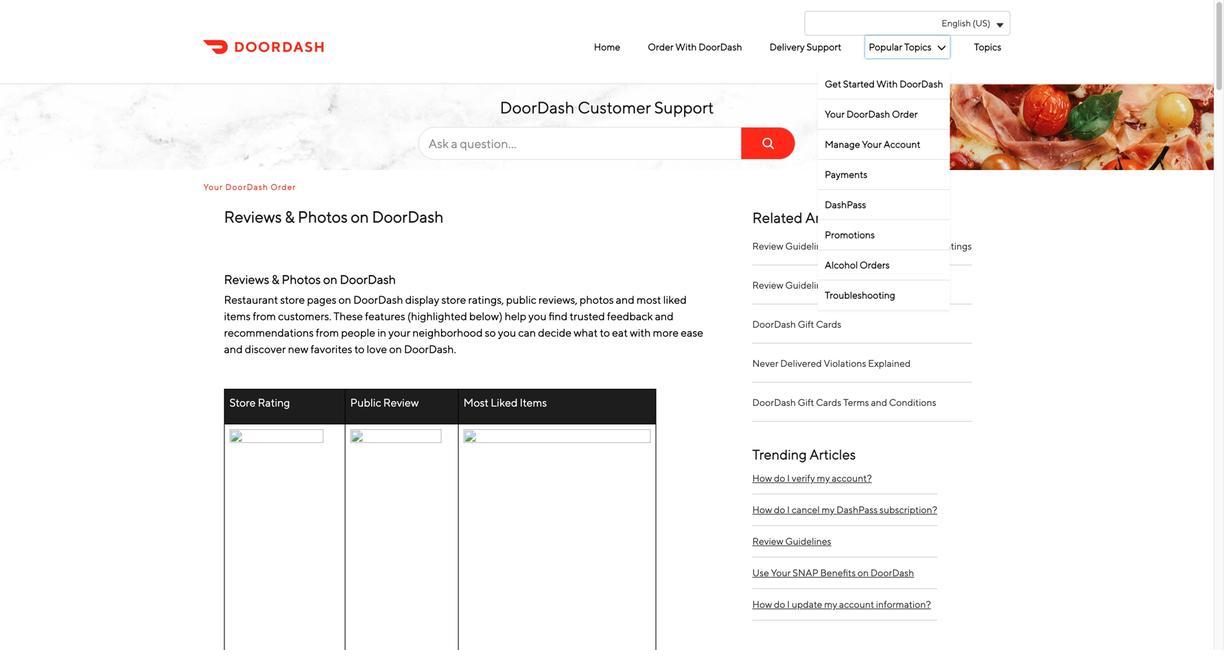 Task type: describe. For each thing, give the bounding box(es) containing it.
with inside the reviews & photos on doordash restaurant store pages on doordash display store ratings, public reviews, photos and most liked items from customers. these features (highlighted below) help you find trusted feedback and recommendations from people in your neighborhood so you can decide what to eat with more ease and discover new favorites to love on doordash.
[[630, 326, 651, 339]]

delivery support
[[770, 41, 842, 53]]

home link
[[591, 36, 624, 58]]

review down love
[[384, 396, 419, 409]]

get started with doordash
[[825, 78, 944, 90]]

account?
[[832, 473, 873, 485]]

2 store from the left
[[442, 293, 466, 306]]

doordash inside doordash gift cards link
[[753, 319, 797, 330]]

i for verify
[[788, 473, 790, 485]]

people
[[341, 326, 376, 339]]

review guidelines: most liked items & item ratings link
[[753, 227, 973, 266]]

order for the bottom your doordash order link
[[271, 182, 296, 192]]

items
[[224, 310, 251, 323]]

cards for doordash gift cards terms and conditions
[[817, 397, 842, 409]]

menu containing home
[[415, 36, 1006, 310]]

2 topics from the left
[[975, 41, 1002, 53]]

get
[[825, 78, 842, 90]]

i for cancel
[[788, 505, 790, 516]]

conditions
[[890, 397, 937, 409]]

doordash inside doordash gift cards terms and conditions link
[[753, 397, 797, 409]]

1 store from the left
[[280, 293, 305, 306]]

i for update
[[788, 600, 790, 611]]

never delivered violations explained
[[753, 358, 913, 370]]

photos for reviews & photos on doordash
[[298, 208, 348, 226]]

manage your account link
[[819, 129, 951, 159]]

started
[[844, 78, 875, 90]]

alcohol
[[825, 260, 859, 271]]

0 horizontal spatial public
[[351, 396, 382, 409]]

violations
[[824, 358, 867, 370]]

trending articles
[[753, 447, 856, 463]]

photos
[[580, 293, 614, 306]]

1 horizontal spatial from
[[316, 326, 339, 339]]

doordash gift cards
[[753, 319, 842, 330]]

my for account?
[[817, 473, 831, 485]]

manage
[[825, 139, 861, 150]]

doordash customer support
[[500, 98, 714, 117]]

(us)
[[973, 18, 991, 28]]

cancel
[[792, 505, 820, 516]]

order with doordash
[[648, 41, 743, 53]]

popular topics button
[[866, 36, 951, 58]]

review guidelines: most liked items & item ratings
[[753, 241, 973, 252]]

delivery support link
[[767, 36, 845, 58]]

do for verify
[[775, 473, 786, 485]]

english
[[942, 18, 972, 28]]

1 horizontal spatial items
[[885, 241, 909, 252]]

1 vertical spatial you
[[498, 326, 517, 339]]

customers.
[[278, 310, 332, 323]]

display
[[406, 293, 440, 306]]

gift for doordash gift cards terms and conditions
[[798, 397, 815, 409]]

1 vertical spatial your doordash order link
[[204, 182, 302, 192]]

topics inside popup button
[[905, 41, 932, 53]]

0 horizontal spatial items
[[520, 396, 547, 409]]

menu containing get started with doordash
[[819, 69, 951, 310]]

order for the right your doordash order link
[[893, 108, 918, 120]]

delivered
[[781, 358, 822, 370]]

with
[[877, 78, 898, 90]]

review guidelines: public reviews faq's
[[753, 280, 928, 291]]

cards for doordash gift cards
[[817, 319, 842, 330]]

2 horizontal spatial &
[[911, 241, 917, 252]]

feedback
[[607, 310, 653, 323]]

verify
[[792, 473, 816, 485]]

alcohol orders link
[[819, 250, 951, 280]]

1 horizontal spatial your doordash order link
[[819, 99, 951, 129]]

snap
[[793, 568, 819, 579]]

reviews for reviews & photos on doordash restaurant store pages on doordash display store ratings, public reviews, photos and most liked items from customers. these features (highlighted below) help you find trusted feedback and recommendations from people in your neighborhood so you can decide what to eat with more ease and discover new favorites to love on doordash.
[[224, 272, 269, 287]]

help
[[505, 310, 527, 323]]

payments
[[825, 169, 868, 180]]

account
[[840, 600, 875, 611]]

related
[[753, 209, 803, 226]]

order with doordash link
[[645, 36, 746, 58]]

discover
[[245, 343, 286, 356]]

faq's
[[902, 280, 928, 291]]

how for how do i verify my account?
[[753, 473, 773, 485]]

how do i update my account information?
[[753, 600, 932, 611]]

and up feedback
[[616, 293, 635, 306]]

1 vertical spatial to
[[355, 343, 365, 356]]

reviews & photos on doordash restaurant store pages on doordash display store ratings, public reviews, photos and most liked items from customers. these features (highlighted below) help you find trusted feedback and recommendations from people in your neighborhood so you can decide what to eat with more ease and discover new favorites to love on doordash.
[[224, 272, 706, 356]]

most
[[637, 293, 662, 306]]

your
[[389, 326, 411, 339]]

reviews for reviews & photos on doordash
[[224, 208, 282, 226]]

below)
[[470, 310, 503, 323]]

popular
[[869, 41, 903, 53]]

how do i verify my account? link
[[753, 464, 938, 495]]

use
[[753, 568, 770, 579]]

1 horizontal spatial you
[[529, 310, 547, 323]]

get started with doordash link
[[819, 69, 951, 99]]

troubleshooting link
[[819, 280, 951, 310]]

popular topics
[[869, 41, 932, 53]]

love
[[367, 343, 387, 356]]

do for cancel
[[775, 505, 786, 516]]

account
[[884, 139, 921, 150]]

your doordash order for the right your doordash order link
[[825, 108, 918, 120]]

liked
[[664, 293, 687, 306]]

guidelines: for most
[[786, 241, 834, 252]]

and left discover
[[224, 343, 243, 356]]

gift for doordash gift cards
[[798, 319, 815, 330]]

never delivered violations explained link
[[753, 344, 973, 383]]

consumer help home image
[[204, 38, 324, 56]]

how do i verify my account?
[[753, 473, 873, 485]]

how do i update my account information? link
[[753, 590, 938, 622]]

how do i cancel my dashpass subscription?
[[753, 505, 938, 516]]

update
[[792, 600, 823, 611]]

how for how do i update my account information?
[[753, 600, 773, 611]]

explained
[[869, 358, 911, 370]]

articles for trending articles
[[810, 447, 856, 463]]

0 vertical spatial public
[[836, 280, 863, 291]]

manage your account
[[825, 139, 921, 150]]

doordash inside order with doordash link
[[699, 41, 743, 53]]

subscription?
[[880, 505, 938, 516]]

how for how do i cancel my dashpass subscription?
[[753, 505, 773, 516]]

eat
[[612, 326, 628, 339]]

(highlighted
[[408, 310, 467, 323]]

store
[[230, 396, 256, 409]]

english (us)
[[942, 18, 991, 28]]



Task type: vqa. For each thing, say whether or not it's contained in the screenshot.
customers.
yes



Task type: locate. For each thing, give the bounding box(es) containing it.
0 vertical spatial you
[[529, 310, 547, 323]]

1 vertical spatial your doordash order
[[204, 182, 296, 192]]

terms
[[844, 397, 870, 409]]

0 vertical spatial articles
[[806, 209, 855, 226]]

1 horizontal spatial order
[[648, 41, 674, 53]]

2 vertical spatial how
[[753, 600, 773, 611]]

to
[[600, 326, 610, 339], [355, 343, 365, 356]]

articles
[[806, 209, 855, 226], [810, 447, 856, 463]]

2 vertical spatial my
[[825, 600, 838, 611]]

my inside how do i cancel my dashpass subscription? 'link'
[[822, 505, 835, 516]]

Preferred Language, English (US) button
[[805, 11, 1011, 36]]

0 vertical spatial i
[[788, 473, 790, 485]]

promotions link
[[819, 220, 951, 250]]

review guidelines link
[[753, 527, 938, 558]]

2 vertical spatial i
[[788, 600, 790, 611]]

do left cancel
[[775, 505, 786, 516]]

1 i from the top
[[788, 473, 790, 485]]

1 cards from the top
[[817, 319, 842, 330]]

store up customers. in the top of the page
[[280, 293, 305, 306]]

from up favorites
[[316, 326, 339, 339]]

2 vertical spatial order
[[271, 182, 296, 192]]

ratings,
[[469, 293, 504, 306]]

my inside how do i update my account information? 'link'
[[825, 600, 838, 611]]

0 vertical spatial cards
[[817, 319, 842, 330]]

0 horizontal spatial support
[[655, 98, 714, 117]]

more
[[653, 326, 679, 339]]

0 vertical spatial do
[[775, 473, 786, 485]]

review for review guidelines: public reviews faq's
[[753, 280, 784, 291]]

1 horizontal spatial public
[[836, 280, 863, 291]]

reviews,
[[539, 293, 578, 306]]

0 vertical spatial most
[[836, 241, 858, 252]]

2 i from the top
[[788, 505, 790, 516]]

&
[[285, 208, 295, 226], [911, 241, 917, 252], [272, 272, 280, 287]]

dashpass inside 'link'
[[837, 505, 878, 516]]

1 vertical spatial order
[[893, 108, 918, 120]]

1 horizontal spatial with
[[676, 41, 697, 53]]

to down people
[[355, 343, 365, 356]]

0 vertical spatial your doordash order link
[[819, 99, 951, 129]]

do for update
[[775, 600, 786, 611]]

order
[[648, 41, 674, 53], [893, 108, 918, 120], [271, 182, 296, 192]]

i left update
[[788, 600, 790, 611]]

decide
[[538, 326, 572, 339]]

1 horizontal spatial topics
[[975, 41, 1002, 53]]

guidelines
[[786, 536, 832, 548]]

and up more
[[655, 310, 674, 323]]

review up "doordash gift cards"
[[753, 280, 784, 291]]

public down alcohol
[[836, 280, 863, 291]]

never
[[753, 358, 779, 370]]

dashpass inside menu
[[825, 199, 867, 210]]

0 vertical spatial gift
[[798, 319, 815, 330]]

1 vertical spatial items
[[520, 396, 547, 409]]

payments link
[[819, 159, 951, 190]]

neighborhood
[[413, 326, 483, 339]]

with
[[676, 41, 697, 53], [630, 326, 651, 339]]

reviews
[[224, 208, 282, 226], [224, 272, 269, 287], [865, 280, 900, 291]]

0 vertical spatial dashpass
[[825, 199, 867, 210]]

photos for reviews & photos on doordash restaurant store pages on doordash display store ratings, public reviews, photos and most liked items from customers. these features (highlighted below) help you find trusted feedback and recommendations from people in your neighborhood so you can decide what to eat with more ease and discover new favorites to love on doordash.
[[282, 272, 321, 287]]

support
[[807, 41, 842, 53], [655, 98, 714, 117]]

0 horizontal spatial order
[[271, 182, 296, 192]]

how up review guidelines
[[753, 505, 773, 516]]

1 vertical spatial cards
[[817, 397, 842, 409]]

1 vertical spatial with
[[630, 326, 651, 339]]

0 horizontal spatial &
[[272, 272, 280, 287]]

customer
[[578, 98, 652, 117]]

promotions
[[825, 229, 875, 241]]

do inside how do i cancel my dashpass subscription? 'link'
[[775, 505, 786, 516]]

public down love
[[351, 396, 382, 409]]

rating
[[258, 396, 290, 409]]

1 horizontal spatial &
[[285, 208, 295, 226]]

you up can
[[529, 310, 547, 323]]

benefits
[[821, 568, 856, 579]]

menu
[[415, 36, 1006, 310], [819, 69, 951, 310]]

2 vertical spatial &
[[272, 272, 280, 287]]

0 horizontal spatial you
[[498, 326, 517, 339]]

& for reviews & photos on doordash restaurant store pages on doordash display store ratings, public reviews, photos and most liked items from customers. these features (highlighted below) help you find trusted feedback and recommendations from people in your neighborhood so you can decide what to eat with more ease and discover new favorites to love on doordash.
[[272, 272, 280, 287]]

how down the use
[[753, 600, 773, 611]]

0 vertical spatial guidelines:
[[786, 241, 834, 252]]

0 vertical spatial liked
[[860, 241, 883, 252]]

0 horizontal spatial topics
[[905, 41, 932, 53]]

do
[[775, 473, 786, 485], [775, 505, 786, 516], [775, 600, 786, 611]]

3 i from the top
[[788, 600, 790, 611]]

doordash inside use your snap benefits on doordash link
[[871, 568, 915, 579]]

1 horizontal spatial support
[[807, 41, 842, 53]]

0 horizontal spatial to
[[355, 343, 365, 356]]

0 vertical spatial order
[[648, 41, 674, 53]]

pages
[[307, 293, 337, 306]]

you
[[529, 310, 547, 323], [498, 326, 517, 339]]

& for reviews & photos on doordash
[[285, 208, 295, 226]]

doordash gift cards terms and conditions link
[[753, 383, 973, 422]]

do inside how do i verify my account? link
[[775, 473, 786, 485]]

do down trending
[[775, 473, 786, 485]]

delivery
[[770, 41, 805, 53]]

new
[[288, 343, 309, 356]]

ease
[[681, 326, 704, 339]]

2 guidelines: from the top
[[786, 280, 834, 291]]

store rating
[[230, 396, 290, 409]]

0 horizontal spatial liked
[[491, 396, 518, 409]]

so
[[485, 326, 496, 339]]

1 vertical spatial photos
[[282, 272, 321, 287]]

liked
[[860, 241, 883, 252], [491, 396, 518, 409]]

favorites
[[311, 343, 353, 356]]

public
[[506, 293, 537, 306]]

1 horizontal spatial store
[[442, 293, 466, 306]]

my inside how do i verify my account? link
[[817, 473, 831, 485]]

2 do from the top
[[775, 505, 786, 516]]

1 horizontal spatial your doordash order
[[825, 108, 918, 120]]

your doordash order
[[825, 108, 918, 120], [204, 182, 296, 192]]

cards
[[817, 319, 842, 330], [817, 397, 842, 409]]

information?
[[877, 600, 932, 611]]

2 how from the top
[[753, 505, 773, 516]]

articles up how do i verify my account? link
[[810, 447, 856, 463]]

1 guidelines: from the top
[[786, 241, 834, 252]]

your doordash order inside menu
[[825, 108, 918, 120]]

guidelines: for public
[[786, 280, 834, 291]]

1 vertical spatial most
[[464, 396, 489, 409]]

find
[[549, 310, 568, 323]]

cards up 'never delivered violations explained'
[[817, 319, 842, 330]]

photos inside the reviews & photos on doordash restaurant store pages on doordash display store ratings, public reviews, photos and most liked items from customers. these features (highlighted below) help you find trusted feedback and recommendations from people in your neighborhood so you can decide what to eat with more ease and discover new favorites to love on doordash.
[[282, 272, 321, 287]]

0 vertical spatial &
[[285, 208, 295, 226]]

2 horizontal spatial order
[[893, 108, 918, 120]]

doordash
[[699, 41, 743, 53], [900, 78, 944, 90], [500, 98, 575, 117], [847, 108, 891, 120], [226, 182, 269, 192], [372, 208, 444, 226], [340, 272, 396, 287], [354, 293, 403, 306], [753, 319, 797, 330], [753, 397, 797, 409], [871, 568, 915, 579]]

my right verify at right bottom
[[817, 473, 831, 485]]

2 cards from the top
[[817, 397, 842, 409]]

doordash gift cards terms and conditions
[[753, 397, 937, 409]]

review up the use
[[753, 536, 784, 548]]

1 vertical spatial public
[[351, 396, 382, 409]]

photos
[[298, 208, 348, 226], [282, 272, 321, 287]]

topics down (us)
[[975, 41, 1002, 53]]

trending
[[753, 447, 807, 463]]

0 horizontal spatial your doordash order link
[[204, 182, 302, 192]]

articles for related articles
[[806, 209, 855, 226]]

support right delivery
[[807, 41, 842, 53]]

1 horizontal spatial most
[[836, 241, 858, 252]]

0 horizontal spatial most
[[464, 396, 489, 409]]

0 horizontal spatial from
[[253, 310, 276, 323]]

public review
[[351, 396, 419, 409]]

do inside how do i update my account information? 'link'
[[775, 600, 786, 611]]

cards left terms
[[817, 397, 842, 409]]

ratings
[[940, 241, 973, 252]]

0 vertical spatial photos
[[298, 208, 348, 226]]

0 vertical spatial my
[[817, 473, 831, 485]]

review down related
[[753, 241, 784, 252]]

topics down "english (us)" button
[[905, 41, 932, 53]]

my right cancel
[[822, 505, 835, 516]]

1 vertical spatial do
[[775, 505, 786, 516]]

2 gift from the top
[[798, 397, 815, 409]]

gift up delivered
[[798, 319, 815, 330]]

review for review guidelines
[[753, 536, 784, 548]]

i left cancel
[[788, 505, 790, 516]]

store up (highlighted
[[442, 293, 466, 306]]

1 vertical spatial how
[[753, 505, 773, 516]]

your doordash order for the bottom your doordash order link
[[204, 182, 296, 192]]

0 horizontal spatial store
[[280, 293, 305, 306]]

doordash.
[[404, 343, 456, 356]]

1 horizontal spatial liked
[[860, 241, 883, 252]]

3 do from the top
[[775, 600, 786, 611]]

order up the reviews & photos on doordash
[[271, 182, 296, 192]]

1 vertical spatial i
[[788, 505, 790, 516]]

troubleshooting
[[825, 290, 896, 301]]

how do i cancel my dashpass subscription? link
[[753, 495, 938, 527]]

1 vertical spatial dashpass
[[837, 505, 878, 516]]

1 vertical spatial &
[[911, 241, 917, 252]]

trusted
[[570, 310, 605, 323]]

how
[[753, 473, 773, 485], [753, 505, 773, 516], [753, 600, 773, 611]]

1 horizontal spatial to
[[600, 326, 610, 339]]

store
[[280, 293, 305, 306], [442, 293, 466, 306]]

my for account
[[825, 600, 838, 611]]

0 vertical spatial with
[[676, 41, 697, 53]]

review guidelines: public reviews faq's link
[[753, 266, 973, 305]]

i left verify at right bottom
[[788, 473, 790, 485]]

you right the so
[[498, 326, 517, 339]]

Ask a question... text field
[[418, 127, 796, 160]]

how down trending
[[753, 473, 773, 485]]

1 vertical spatial from
[[316, 326, 339, 339]]

0 vertical spatial how
[[753, 473, 773, 485]]

review guidelines
[[753, 536, 832, 548]]

your
[[825, 108, 845, 120], [863, 139, 882, 150], [204, 182, 223, 192], [771, 568, 791, 579]]

2 vertical spatial do
[[775, 600, 786, 611]]

to left eat
[[600, 326, 610, 339]]

order up account
[[893, 108, 918, 120]]

support inside menu
[[807, 41, 842, 53]]

1 topics from the left
[[905, 41, 932, 53]]

1 vertical spatial support
[[655, 98, 714, 117]]

0 horizontal spatial with
[[630, 326, 651, 339]]

guidelines:
[[786, 241, 834, 252], [786, 280, 834, 291]]

gift down delivered
[[798, 397, 815, 409]]

0 vertical spatial your doordash order
[[825, 108, 918, 120]]

1 do from the top
[[775, 473, 786, 485]]

0 vertical spatial to
[[600, 326, 610, 339]]

0 vertical spatial from
[[253, 310, 276, 323]]

1 vertical spatial liked
[[491, 396, 518, 409]]

0 vertical spatial items
[[885, 241, 909, 252]]

what
[[574, 326, 598, 339]]

i
[[788, 473, 790, 485], [788, 505, 790, 516], [788, 600, 790, 611]]

guidelines: down related articles
[[786, 241, 834, 252]]

review for review guidelines: most liked items & item ratings
[[753, 241, 784, 252]]

& inside the reviews & photos on doordash restaurant store pages on doordash display store ratings, public reviews, photos and most liked items from customers. these features (highlighted below) help you find trusted feedback and recommendations from people in your neighborhood so you can decide what to eat with more ease and discover new favorites to love on doordash.
[[272, 272, 280, 287]]

reviews inside the reviews & photos on doordash restaurant store pages on doordash display store ratings, public reviews, photos and most liked items from customers. these features (highlighted below) help you find trusted feedback and recommendations from people in your neighborhood so you can decide what to eat with more ease and discover new favorites to love on doordash.
[[224, 272, 269, 287]]

dashpass down the account?
[[837, 505, 878, 516]]

can
[[519, 326, 536, 339]]

item
[[919, 241, 938, 252]]

in
[[378, 326, 387, 339]]

1 how from the top
[[753, 473, 773, 485]]

my right update
[[825, 600, 838, 611]]

1 vertical spatial gift
[[798, 397, 815, 409]]

use your snap benefits on doordash link
[[753, 558, 938, 590]]

articles up promotions
[[806, 209, 855, 226]]

and right terms
[[872, 397, 888, 409]]

dashpass link
[[819, 190, 951, 220]]

3 how from the top
[[753, 600, 773, 611]]

reviews & photos on doordash
[[224, 208, 444, 226]]

doordash gift cards link
[[753, 305, 973, 344]]

support down order with doordash link
[[655, 98, 714, 117]]

dashpass down payments
[[825, 199, 867, 210]]

1 vertical spatial articles
[[810, 447, 856, 463]]

guidelines: down alcohol
[[786, 280, 834, 291]]

my
[[817, 473, 831, 485], [822, 505, 835, 516], [825, 600, 838, 611]]

these
[[334, 310, 363, 323]]

1 vertical spatial guidelines:
[[786, 280, 834, 291]]

my for dashpass
[[822, 505, 835, 516]]

0 vertical spatial support
[[807, 41, 842, 53]]

restaurant
[[224, 293, 278, 306]]

1 vertical spatial my
[[822, 505, 835, 516]]

from up recommendations
[[253, 310, 276, 323]]

alcohol orders
[[825, 260, 890, 271]]

0 horizontal spatial your doordash order
[[204, 182, 296, 192]]

public
[[836, 280, 863, 291], [351, 396, 382, 409]]

1 gift from the top
[[798, 319, 815, 330]]

do left update
[[775, 600, 786, 611]]

order right home
[[648, 41, 674, 53]]

doordash inside get started with doordash link
[[900, 78, 944, 90]]



